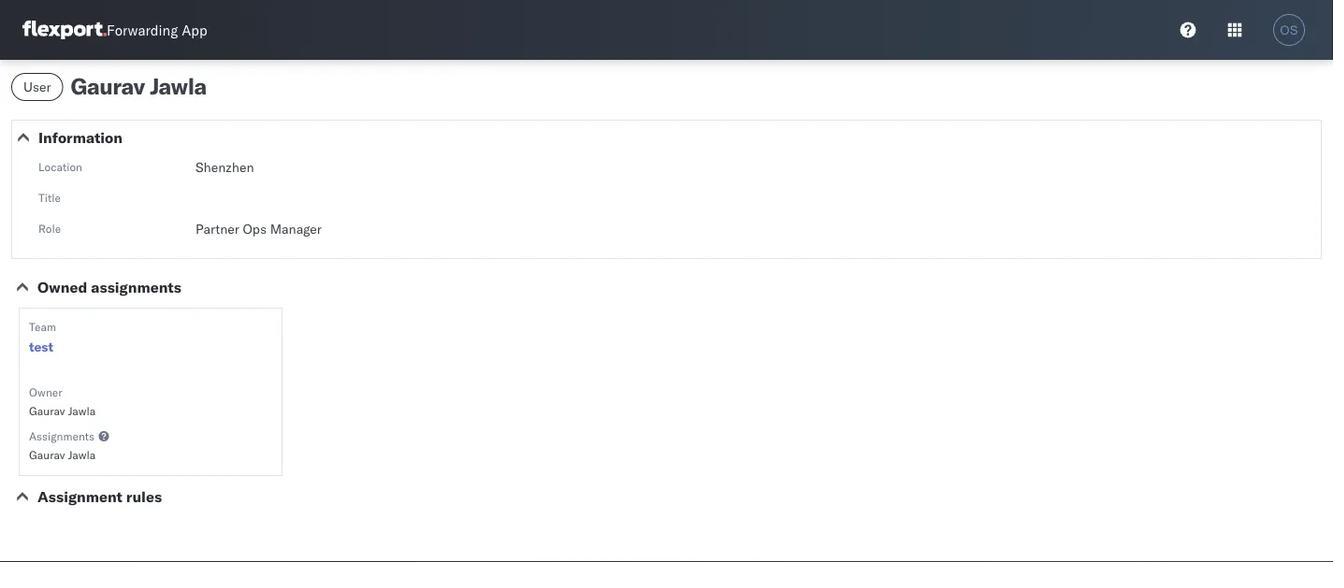 Task type: vqa. For each thing, say whether or not it's contained in the screenshot.
Location Unknown
no



Task type: locate. For each thing, give the bounding box(es) containing it.
jawla up assignments
[[68, 404, 96, 418]]

gaurav down forwarding app link in the top of the page
[[71, 72, 145, 100]]

gaurav jawla down forwarding
[[71, 72, 207, 100]]

jawla inside owner gaurav jawla
[[68, 404, 96, 418]]

manager
[[270, 221, 322, 237]]

0 vertical spatial gaurav jawla
[[71, 72, 207, 100]]

2 vertical spatial jawla
[[68, 448, 96, 462]]

jawla down assignments
[[68, 448, 96, 462]]

jawla
[[150, 72, 207, 100], [68, 404, 96, 418], [68, 448, 96, 462]]

user
[[23, 79, 51, 95]]

forwarding app link
[[22, 21, 207, 39]]

shenzhen
[[196, 159, 254, 176]]

2 vertical spatial gaurav
[[29, 448, 65, 462]]

1 vertical spatial gaurav
[[29, 404, 65, 418]]

role
[[38, 221, 61, 235]]

os button
[[1268, 8, 1311, 51]]

title
[[38, 190, 61, 205]]

gaurav
[[71, 72, 145, 100], [29, 404, 65, 418], [29, 448, 65, 462]]

owner
[[29, 385, 62, 399]]

gaurav jawla
[[71, 72, 207, 100], [29, 448, 96, 462]]

gaurav jawla down assignments
[[29, 448, 96, 462]]

owned assignments
[[37, 278, 181, 297]]

assignment rules
[[37, 488, 162, 506]]

jawla down 'app'
[[150, 72, 207, 100]]

gaurav down owner on the bottom
[[29, 404, 65, 418]]

owner gaurav jawla
[[29, 385, 96, 418]]

partner
[[196, 221, 239, 237]]

1 vertical spatial jawla
[[68, 404, 96, 418]]

assignments
[[91, 278, 181, 297]]

gaurav down assignments
[[29, 448, 65, 462]]

team
[[29, 320, 56, 334]]

team test
[[29, 320, 56, 355]]

1 vertical spatial gaurav jawla
[[29, 448, 96, 462]]

ops
[[243, 221, 267, 237]]



Task type: describe. For each thing, give the bounding box(es) containing it.
app
[[182, 21, 207, 39]]

test
[[29, 339, 54, 355]]

rules
[[126, 488, 162, 506]]

partner ops manager
[[196, 221, 322, 237]]

location
[[38, 160, 82, 174]]

owned
[[37, 278, 87, 297]]

information
[[38, 128, 123, 147]]

test link
[[29, 338, 54, 357]]

assignments
[[29, 429, 95, 443]]

flexport. image
[[22, 21, 107, 39]]

gaurav inside owner gaurav jawla
[[29, 404, 65, 418]]

os
[[1281, 23, 1299, 37]]

0 vertical spatial gaurav
[[71, 72, 145, 100]]

0 vertical spatial jawla
[[150, 72, 207, 100]]

forwarding app
[[107, 21, 207, 39]]

forwarding
[[107, 21, 178, 39]]

assignment
[[37, 488, 123, 506]]



